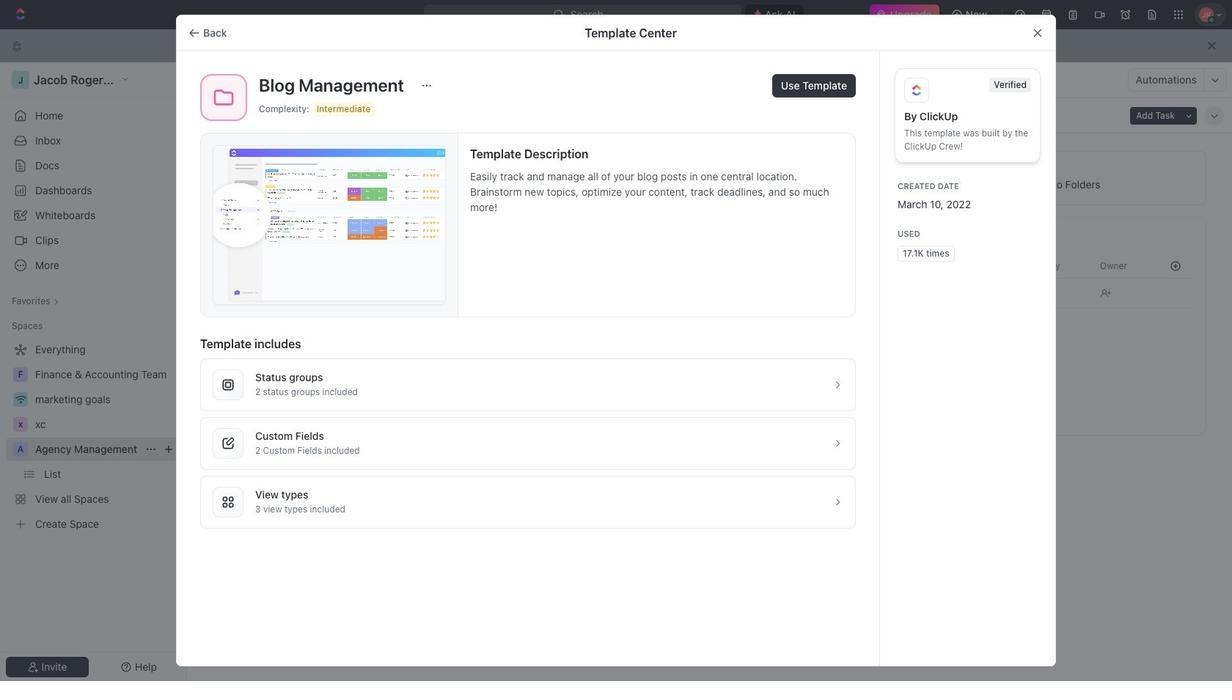 Task type: vqa. For each thing, say whether or not it's contained in the screenshot.
"Search for task (or subtask) name, ID, or URL" text box
no



Task type: describe. For each thing, give the bounding box(es) containing it.
tree inside sidebar navigation
[[6, 338, 180, 536]]

folder template image
[[212, 86, 235, 109]]

1 horizontal spatial agency management, , element
[[199, 74, 211, 86]]



Task type: locate. For each thing, give the bounding box(es) containing it.
0 vertical spatial agency management, , element
[[199, 74, 211, 86]]

agency management, , element inside tree
[[13, 442, 28, 457]]

sidebar navigation
[[0, 62, 187, 681]]

folder template element
[[212, 86, 235, 109]]

0 horizontal spatial agency management, , element
[[13, 442, 28, 457]]

agency management, , element
[[199, 74, 211, 86], [13, 442, 28, 457]]

1 vertical spatial agency management, , element
[[13, 442, 28, 457]]

tree
[[6, 338, 180, 536]]



